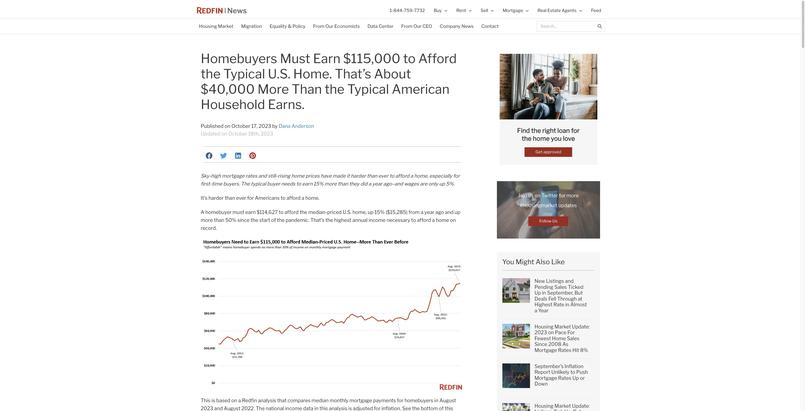 Task type: vqa. For each thing, say whether or not it's contained in the screenshot.
the leftmost Our
yes



Task type: describe. For each thing, give the bounding box(es) containing it.
start
[[259, 218, 270, 223]]

deals
[[535, 296, 547, 302]]

8%
[[580, 348, 588, 354]]

approved
[[543, 150, 561, 154]]

median-
[[308, 210, 327, 215]]

rent link
[[452, 0, 476, 21]]

update: for housing market update: listings tick up, bu
[[572, 404, 590, 409]]

earn
[[313, 51, 340, 66]]

a
[[201, 210, 204, 215]]

us
[[552, 219, 557, 224]]

1 vertical spatial august
[[224, 406, 240, 412]]

buy
[[434, 8, 442, 13]]

on inside a homebuyer must earn $114,627 to afford the median-priced u.s. home, up 15% ($15,285) from a year ago and up more than 50% since the start of the pandemic. that's the highest annual income necessary to afford a home on record.
[[450, 218, 456, 223]]

1 horizontal spatial typical
[[347, 82, 389, 97]]

feed link
[[587, 0, 606, 21]]

listings inside housing market update: listings tick up, bu
[[535, 409, 553, 412]]

in down through
[[565, 302, 569, 308]]

they
[[349, 181, 359, 187]]

1 vertical spatial october
[[228, 131, 247, 137]]

home.
[[293, 66, 332, 82]]

prices
[[306, 173, 320, 179]]

economists
[[334, 24, 360, 29]]

housing for housing market
[[199, 24, 217, 29]]

annual
[[352, 218, 368, 223]]

our for ceo
[[413, 24, 421, 29]]

updated
[[201, 131, 220, 137]]

afford inside sky-high mortgage rates and still-rising home prices have made it harder than ever to afford a home, especially for first-time buyers. the typical buyer needs to earn 15% more than they did a year ago–and wages are only up 5%.
[[395, 173, 409, 179]]

for down typical
[[247, 195, 254, 201]]

2023 down by
[[261, 131, 273, 137]]

2 horizontal spatial up
[[455, 210, 460, 215]]

this
[[201, 398, 210, 404]]

rates inside housing market update: 2023 on pace for fewest home sales since 2008 as mortgage rates hit 8%
[[558, 348, 571, 354]]

highest
[[334, 218, 351, 223]]

1-844-759-7732
[[390, 8, 425, 13]]

ago–and
[[383, 181, 403, 187]]

mortgage inside this is based on a redfin analysis that compares median monthly mortgage payments for homebuyers in august 2023 and august 2022. the national income data in this analysis is adjusted for inflation. see the bottom of thi
[[350, 398, 372, 404]]

still-
[[268, 173, 278, 179]]

high
[[211, 173, 221, 179]]

1 vertical spatial harder
[[209, 195, 224, 201]]

this
[[319, 406, 328, 412]]

find
[[517, 127, 530, 135]]

especially
[[429, 173, 452, 179]]

made
[[333, 173, 346, 179]]

news
[[461, 24, 474, 29]]

follow us
[[539, 219, 557, 224]]

agents
[[562, 8, 577, 13]]

it's harder than ever for americans to afford a home.
[[201, 195, 321, 201]]

and inside new listings and pending sales ticked up in september, but deals fell through at highest rate in almost a year
[[565, 279, 574, 284]]

for inside find the right loan for the home you love
[[571, 127, 580, 135]]

our for economists
[[325, 24, 333, 29]]

might
[[516, 258, 534, 266]]

year inside a homebuyer must earn $114,627 to afford the median-priced u.s. home, up 15% ($15,285) from a year ago and up more than 50% since the start of the pandemic. that's the highest annual income necessary to afford a home on record.
[[424, 210, 434, 215]]

home inside find the right loan for the home you love
[[533, 135, 550, 143]]

sales inside housing market update: 2023 on pace for fewest home sales since 2008 as mortgage rates hit 8%
[[567, 336, 579, 342]]

october 17, 2023 by dana anderson updated on october 18th, 2023
[[201, 123, 314, 137]]

year inside sky-high mortgage rates and still-rising home prices have made it harder than ever to afford a home, especially for first-time buyers. the typical buyer needs to earn 15% more than they did a year ago–and wages are only up 5%.
[[372, 181, 382, 187]]

policy
[[293, 24, 305, 29]]

0 horizontal spatial ever
[[236, 195, 246, 201]]

must
[[280, 51, 310, 66]]

only
[[428, 181, 438, 187]]

Search... search field
[[537, 21, 594, 31]]

from
[[409, 210, 420, 215]]

than down buyers.
[[225, 195, 235, 201]]

that's inside homebuyers must earn $115,000 to afford the typical u.s. home. that's about $40,000 more than the typical american household earns.
[[335, 66, 371, 82]]

by
[[272, 123, 278, 129]]

company news link
[[436, 20, 477, 33]]

down
[[535, 382, 548, 387]]

on inside october 17, 2023 by dana anderson updated on october 18th, 2023
[[221, 131, 227, 137]]

than inside a homebuyer must earn $114,627 to afford the median-priced u.s. home, up 15% ($15,285) from a year ago and up more than 50% since the start of the pandemic. that's the highest annual income necessary to afford a home on record.
[[214, 218, 224, 223]]

feed
[[591, 8, 601, 13]]

housing for housing market update: listings tick up, bu
[[535, 404, 554, 409]]

($15,285)
[[386, 210, 407, 215]]

from our economists link
[[309, 20, 364, 33]]

must
[[233, 210, 244, 215]]

the inside this is based on a redfin analysis that compares median monthly mortgage payments for homebuyers in august 2023 and august 2022. the national income data in this analysis is adjusted for inflation. see the bottom of thi
[[256, 406, 265, 412]]

or
[[580, 376, 585, 381]]

ceo
[[422, 24, 432, 29]]

market for housing market update: listings tick up, bu
[[555, 404, 571, 409]]

homebuyers must earn $115,000 to afford the typical u.s. home. that's about $40,000 more than the typical american household earns.
[[201, 51, 457, 113]]

harder inside sky-high mortgage rates and still-rising home prices have made it harder than ever to afford a home, especially for first-time buyers. the typical buyer needs to earn 15% more than they did a year ago–and wages are only up 5%.
[[351, 173, 366, 179]]

data
[[367, 24, 378, 29]]

center
[[379, 24, 394, 29]]

afford down needs in the left of the page
[[287, 195, 301, 201]]

market for housing market
[[218, 24, 233, 29]]

buyers.
[[223, 181, 240, 187]]

pandemic.
[[286, 218, 309, 223]]

afford down from
[[417, 218, 431, 223]]

2023 inside this is based on a redfin analysis that compares median monthly mortgage payments for homebuyers in august 2023 and august 2022. the national income data in this analysis is adjusted for inflation. see the bottom of thi
[[201, 406, 213, 412]]

0 vertical spatial october
[[231, 123, 250, 129]]

search image
[[598, 24, 602, 28]]

share on twitter image
[[220, 152, 227, 159]]

for inside sky-high mortgage rates and still-rising home prices have made it harder than ever to afford a home, especially for first-time buyers. the typical buyer needs to earn 15% more than they did a year ago–and wages are only up 5%.
[[453, 173, 460, 179]]

$40,000
[[201, 82, 255, 97]]

afford
[[418, 51, 457, 66]]

a inside this is based on a redfin analysis that compares median monthly mortgage payments for homebuyers in august 2023 and august 2022. the national income data in this analysis is adjusted for inflation. see the bottom of thi
[[238, 398, 241, 404]]

did
[[360, 181, 368, 187]]

844-
[[394, 8, 404, 13]]

compares
[[288, 398, 311, 404]]

dana anderson link
[[279, 123, 314, 129]]

home, inside a homebuyer must earn $114,627 to afford the median-priced u.s. home, up 15% ($15,285) from a year ago and up more than 50% since the start of the pandemic. that's the highest annual income necessary to afford a home on record.
[[353, 210, 367, 215]]

monthly
[[330, 398, 348, 404]]

2022.
[[241, 406, 255, 412]]

wages
[[404, 181, 419, 187]]

like
[[551, 258, 565, 266]]

and inside this is based on a redfin analysis that compares median monthly mortgage payments for homebuyers in august 2023 and august 2022. the national income data in this analysis is adjusted for inflation. see the bottom of thi
[[214, 406, 223, 412]]

from for from our economists
[[313, 24, 324, 29]]

in left this
[[314, 406, 318, 412]]

americans
[[255, 195, 280, 201]]

up inside september's inflation report unlikely to push mortgage rates up or down
[[572, 376, 579, 381]]

0 vertical spatial is
[[212, 398, 215, 404]]

earn inside a homebuyer must earn $114,627 to afford the median-priced u.s. home, up 15% ($15,285) from a year ago and up more than 50% since the start of the pandemic. that's the highest annual income necessary to afford a home on record.
[[245, 210, 256, 215]]

more inside join us on twitter for more #housingmarket updates
[[567, 193, 579, 199]]

twitter
[[541, 193, 558, 199]]

u.s. inside a homebuyer must earn $114,627 to afford the median-priced u.s. home, up 15% ($15,285) from a year ago and up more than 50% since the start of the pandemic. that's the highest annual income necessary to afford a home on record.
[[343, 210, 351, 215]]

more inside a homebuyer must earn $114,627 to afford the median-priced u.s. home, up 15% ($15,285) from a year ago and up more than 50% since the start of the pandemic. that's the highest annual income necessary to afford a home on record.
[[201, 218, 213, 223]]

join us on twitter for more #housingmarket updates
[[518, 193, 579, 209]]

anderson
[[292, 123, 314, 129]]

tick
[[554, 409, 563, 412]]

0 vertical spatial august
[[439, 398, 456, 404]]

new
[[535, 279, 545, 284]]

also
[[536, 258, 550, 266]]

follow
[[539, 219, 552, 224]]

homebuyers
[[405, 398, 433, 404]]

0 vertical spatial analysis
[[258, 398, 276, 404]]

mortgage inside sky-high mortgage rates and still-rising home prices have made it harder than ever to afford a home, especially for first-time buyers. the typical buyer needs to earn 15% more than they did a year ago–and wages are only up 5%.
[[222, 173, 245, 179]]

september's inflation report unlikely to push mortgage rates up or down
[[535, 364, 588, 387]]

u.s. inside homebuyers must earn $115,000 to afford the typical u.s. home. that's about $40,000 more than the typical american household earns.
[[268, 66, 291, 82]]

of inside a homebuyer must earn $114,627 to afford the median-priced u.s. home, up 15% ($15,285) from a year ago and up more than 50% since the start of the pandemic. that's the highest annual income necessary to afford a home on record.
[[271, 218, 276, 223]]

more
[[257, 82, 289, 97]]

housing for housing market update: 2023 on pace for fewest home sales since 2008 as mortgage rates hit 8%
[[535, 324, 554, 330]]

to inside homebuyers must earn $115,000 to afford the typical u.s. home. that's about $40,000 more than the typical american household earns.
[[403, 51, 416, 66]]

equality & policy
[[270, 24, 305, 29]]

earn inside sky-high mortgage rates and still-rising home prices have made it harder than ever to afford a home, especially for first-time buyers. the typical buyer needs to earn 15% more than they did a year ago–and wages are only up 5%.
[[302, 181, 313, 187]]

real estate agents
[[538, 8, 577, 13]]

share on facebook image
[[206, 152, 212, 159]]

rising
[[278, 173, 290, 179]]

highest
[[535, 302, 552, 308]]

share on linkedin image
[[235, 152, 241, 159]]

but
[[575, 290, 583, 296]]

on inside this is based on a redfin analysis that compares median monthly mortgage payments for homebuyers in august 2023 and august 2022. the national income data in this analysis is adjusted for inflation. see the bottom of thi
[[231, 398, 237, 404]]

data center link
[[364, 20, 397, 33]]

from our ceo
[[401, 24, 432, 29]]



Task type: locate. For each thing, give the bounding box(es) containing it.
up right ago
[[455, 210, 460, 215]]

up down especially
[[439, 181, 445, 187]]

0 horizontal spatial our
[[325, 24, 333, 29]]

our left the ceo
[[413, 24, 421, 29]]

and inside sky-high mortgage rates and still-rising home prices have made it harder than ever to afford a home, especially for first-time buyers. the typical buyer needs to earn 15% more than they did a year ago–and wages are only up 5%.
[[258, 173, 267, 179]]

in down pending at bottom right
[[542, 290, 546, 296]]

the inside sky-high mortgage rates and still-rising home prices have made it harder than ever to afford a home, especially for first-time buyers. the typical buyer needs to earn 15% more than they did a year ago–and wages are only up 5%.
[[241, 181, 250, 187]]

listings
[[546, 279, 564, 284], [535, 409, 553, 412]]

mortgage inside september's inflation report unlikely to push mortgage rates up or down
[[535, 376, 557, 381]]

1 vertical spatial is
[[348, 406, 352, 412]]

market for housing market update: 2023 on pace for fewest home sales since 2008 as mortgage rates hit 8%
[[555, 324, 571, 330]]

0 vertical spatial year
[[372, 181, 382, 187]]

1 horizontal spatial up
[[439, 181, 445, 187]]

1 horizontal spatial home,
[[414, 173, 428, 179]]

update:
[[572, 324, 590, 330], [572, 404, 590, 409]]

0 horizontal spatial that's
[[310, 218, 324, 223]]

right
[[542, 127, 556, 135]]

fell
[[548, 296, 556, 302]]

payments
[[373, 398, 396, 404]]

october left 18th,
[[228, 131, 247, 137]]

1 horizontal spatial ever
[[378, 173, 389, 179]]

for inside join us on twitter for more #housingmarket updates
[[559, 193, 566, 199]]

0 vertical spatial ever
[[378, 173, 389, 179]]

afford up pandemic.
[[285, 210, 299, 215]]

than down homebuyer at bottom left
[[214, 218, 224, 223]]

0 vertical spatial housing
[[199, 24, 217, 29]]

share on pinterest image
[[249, 152, 256, 159]]

typical
[[251, 181, 266, 187]]

income right annual
[[369, 218, 386, 223]]

1 vertical spatial earn
[[245, 210, 256, 215]]

home inside a homebuyer must earn $114,627 to afford the median-priced u.s. home, up 15% ($15,285) from a year ago and up more than 50% since the start of the pandemic. that's the highest annual income necessary to afford a home on record.
[[436, 218, 449, 223]]

august
[[439, 398, 456, 404], [224, 406, 240, 412]]

update: for housing market update: 2023 on pace for fewest home sales since 2008 as mortgage rates hit 8%
[[572, 324, 590, 330]]

0 vertical spatial home
[[533, 135, 550, 143]]

1 vertical spatial home,
[[353, 210, 367, 215]]

0 horizontal spatial home
[[291, 173, 305, 179]]

more down have
[[325, 181, 337, 187]]

home inside sky-high mortgage rates and still-rising home prices have made it harder than ever to afford a home, especially for first-time buyers. the typical buyer needs to earn 15% more than they did a year ago–and wages are only up 5%.
[[291, 173, 305, 179]]

up left the ($15,285)
[[368, 210, 374, 215]]

0 vertical spatial earn
[[302, 181, 313, 187]]

hit
[[572, 348, 579, 354]]

listings up pending at bottom right
[[546, 279, 564, 284]]

1 vertical spatial update:
[[572, 404, 590, 409]]

0 horizontal spatial u.s.
[[268, 66, 291, 82]]

ever up ago–and
[[378, 173, 389, 179]]

redfin real estate news image
[[195, 5, 248, 16]]

contact
[[481, 24, 499, 29]]

759-
[[404, 8, 414, 13]]

0 horizontal spatial the
[[241, 181, 250, 187]]

on inside join us on twitter for more #housingmarket updates
[[535, 193, 540, 199]]

contact link
[[477, 20, 503, 33]]

dana
[[279, 123, 291, 129]]

than up did
[[367, 173, 377, 179]]

for up see
[[397, 398, 404, 404]]

0 vertical spatial update:
[[572, 324, 590, 330]]

first-
[[201, 181, 212, 187]]

housing inside housing market update: 2023 on pace for fewest home sales since 2008 as mortgage rates hit 8%
[[535, 324, 554, 330]]

0 horizontal spatial income
[[285, 406, 302, 412]]

of right start
[[271, 218, 276, 223]]

0 horizontal spatial from
[[313, 24, 324, 29]]

home, up are
[[414, 173, 428, 179]]

listings inside new listings and pending sales ticked up in september, but deals fell through at highest rate in almost a year
[[546, 279, 564, 284]]

15% inside a homebuyer must earn $114,627 to afford the median-priced u.s. home, up 15% ($15,285) from a year ago and up more than 50% since the start of the pandemic. that's the highest annual income necessary to afford a home on record.
[[375, 210, 385, 215]]

year
[[372, 181, 382, 187], [424, 210, 434, 215]]

migration link
[[237, 20, 266, 33]]

estate
[[548, 8, 561, 13]]

2 vertical spatial home
[[436, 218, 449, 223]]

1 vertical spatial mortgage
[[535, 348, 557, 354]]

home
[[552, 336, 566, 342]]

median
[[312, 398, 329, 404]]

15% inside sky-high mortgage rates and still-rising home prices have made it harder than ever to afford a home, especially for first-time buyers. the typical buyer needs to earn 15% more than they did a year ago–and wages are only up 5%.
[[314, 181, 324, 187]]

listings left tick
[[535, 409, 553, 412]]

in
[[542, 290, 546, 296], [565, 302, 569, 308], [434, 398, 438, 404], [314, 406, 318, 412]]

0 horizontal spatial more
[[201, 218, 213, 223]]

are
[[420, 181, 427, 187]]

from
[[313, 24, 324, 29], [401, 24, 412, 29]]

afford
[[395, 173, 409, 179], [287, 195, 301, 201], [285, 210, 299, 215], [417, 218, 431, 223]]

earn down prices
[[302, 181, 313, 187]]

sales
[[554, 284, 567, 290], [567, 336, 579, 342]]

report
[[535, 370, 550, 376]]

about
[[374, 66, 411, 82]]

the right 2022.
[[256, 406, 265, 412]]

in up 'bottom'
[[434, 398, 438, 404]]

migration
[[241, 24, 262, 29]]

0 vertical spatial mortgage
[[503, 8, 523, 13]]

2023 down this
[[201, 406, 213, 412]]

home down the right
[[533, 135, 550, 143]]

up up deals at the right of the page
[[535, 290, 541, 296]]

afford up ago–and
[[395, 173, 409, 179]]

on inside housing market update: 2023 on pace for fewest home sales since 2008 as mortgage rates hit 8%
[[548, 330, 554, 336]]

0 horizontal spatial harder
[[209, 195, 224, 201]]

1 horizontal spatial year
[[424, 210, 434, 215]]

None search field
[[537, 21, 606, 32]]

and up ticked
[[565, 279, 574, 284]]

1 horizontal spatial that's
[[335, 66, 371, 82]]

to inside september's inflation report unlikely to push mortgage rates up or down
[[570, 370, 575, 376]]

and down based
[[214, 406, 223, 412]]

0 vertical spatial mortgage
[[222, 173, 245, 179]]

1 horizontal spatial earn
[[302, 181, 313, 187]]

buyer
[[267, 181, 280, 187]]

1 vertical spatial housing
[[535, 324, 554, 330]]

more
[[325, 181, 337, 187], [567, 193, 579, 199], [201, 218, 213, 223]]

2008
[[548, 342, 561, 348]]

more up updates
[[567, 193, 579, 199]]

homebuyers
[[201, 51, 277, 66]]

rates down "as"
[[558, 348, 571, 354]]

to
[[403, 51, 416, 66], [390, 173, 394, 179], [296, 181, 301, 187], [281, 195, 286, 201], [279, 210, 284, 215], [411, 218, 416, 223], [570, 370, 575, 376]]

income down "compares"
[[285, 406, 302, 412]]

a inside new listings and pending sales ticked up in september, but deals fell through at highest rate in almost a year
[[535, 308, 537, 314]]

2 update: from the top
[[572, 404, 590, 409]]

home down ago
[[436, 218, 449, 223]]

2023 up fewest
[[535, 330, 547, 336]]

5%.
[[446, 181, 455, 187]]

inflation.
[[382, 406, 401, 412]]

0 vertical spatial sales
[[554, 284, 567, 290]]

0 vertical spatial of
[[271, 218, 276, 223]]

get approved
[[535, 150, 561, 154]]

sales down for
[[567, 336, 579, 342]]

housing market update: listings tick up, bu
[[535, 404, 590, 412]]

2 vertical spatial market
[[555, 404, 571, 409]]

love
[[563, 135, 575, 143]]

year right did
[[372, 181, 382, 187]]

earn up since
[[245, 210, 256, 215]]

1 horizontal spatial is
[[348, 406, 352, 412]]

0 vertical spatial that's
[[335, 66, 371, 82]]

a homebuyer must earn $114,627 to afford the median-priced u.s. home, up 15% ($15,285) from a year ago and up more than 50% since the start of the pandemic. that's the highest annual income necessary to afford a home on record.
[[201, 210, 460, 231]]

up left or
[[572, 376, 579, 381]]

analysis up national
[[258, 398, 276, 404]]

15% down prices
[[314, 181, 324, 187]]

1 vertical spatial market
[[555, 324, 571, 330]]

1 vertical spatial listings
[[535, 409, 553, 412]]

housing inside housing market update: listings tick up, bu
[[535, 404, 554, 409]]

analysis down the 'monthly' on the left of the page
[[329, 406, 347, 412]]

mortgage down "since"
[[535, 348, 557, 354]]

sales up the september,
[[554, 284, 567, 290]]

2 vertical spatial more
[[201, 218, 213, 223]]

mortgage up buyers.
[[222, 173, 245, 179]]

our
[[325, 24, 333, 29], [413, 24, 421, 29]]

updates
[[558, 203, 577, 209]]

ago
[[435, 210, 444, 215]]

1 vertical spatial up
[[572, 376, 579, 381]]

2 vertical spatial mortgage
[[535, 376, 557, 381]]

from for from our ceo
[[401, 24, 412, 29]]

1 vertical spatial of
[[439, 406, 444, 412]]

1 vertical spatial sales
[[567, 336, 579, 342]]

mortgage
[[503, 8, 523, 13], [535, 348, 557, 354], [535, 376, 557, 381]]

of right 'bottom'
[[439, 406, 444, 412]]

september,
[[547, 290, 574, 296]]

market up pace
[[555, 324, 571, 330]]

0 horizontal spatial analysis
[[258, 398, 276, 404]]

1 vertical spatial more
[[567, 193, 579, 199]]

1 update: from the top
[[572, 324, 590, 330]]

update: inside housing market update: 2023 on pace for fewest home sales since 2008 as mortgage rates hit 8%
[[572, 324, 590, 330]]

1 vertical spatial home
[[291, 173, 305, 179]]

mortgage inside housing market update: 2023 on pace for fewest home sales since 2008 as mortgage rates hit 8%
[[535, 348, 557, 354]]

1 vertical spatial rates
[[558, 376, 571, 381]]

harder up they
[[351, 173, 366, 179]]

0 horizontal spatial typical
[[223, 66, 265, 82]]

for up love
[[571, 127, 580, 135]]

sell link
[[476, 0, 498, 21]]

october left 17,
[[231, 123, 250, 129]]

0 horizontal spatial year
[[372, 181, 382, 187]]

sell
[[481, 8, 488, 13]]

redfin
[[242, 398, 257, 404]]

data center
[[367, 24, 394, 29]]

1 vertical spatial mortgage
[[350, 398, 372, 404]]

rates down unlikely
[[558, 376, 571, 381]]

push
[[576, 370, 588, 376]]

it's
[[201, 195, 208, 201]]

sky-
[[201, 173, 211, 179]]

rates inside september's inflation report unlikely to push mortgage rates up or down
[[558, 376, 571, 381]]

for up updates
[[559, 193, 566, 199]]

0 horizontal spatial up
[[368, 210, 374, 215]]

national
[[266, 406, 284, 412]]

1 vertical spatial year
[[424, 210, 434, 215]]

and up typical
[[258, 173, 267, 179]]

1 horizontal spatial august
[[439, 398, 456, 404]]

0 horizontal spatial 15%
[[314, 181, 324, 187]]

for up 5%.
[[453, 173, 460, 179]]

0 vertical spatial more
[[325, 181, 337, 187]]

1 horizontal spatial harder
[[351, 173, 366, 179]]

home, inside sky-high mortgage rates and still-rising home prices have made it harder than ever to afford a home, especially for first-time buyers. the typical buyer needs to earn 15% more than they did a year ago–and wages are only up 5%.
[[414, 173, 428, 179]]

market up tick
[[555, 404, 571, 409]]

0 horizontal spatial up
[[535, 290, 541, 296]]

1 vertical spatial income
[[285, 406, 302, 412]]

ever inside sky-high mortgage rates and still-rising home prices have made it harder than ever to afford a home, especially for first-time buyers. the typical buyer needs to earn 15% more than they did a year ago–and wages are only up 5%.
[[378, 173, 389, 179]]

0 vertical spatial up
[[535, 290, 541, 296]]

income
[[369, 218, 386, 223], [285, 406, 302, 412]]

income inside a homebuyer must earn $114,627 to afford the median-priced u.s. home, up 15% ($15,285) from a year ago and up more than 50% since the start of the pandemic. that's the highest annual income necessary to afford a home on record.
[[369, 218, 386, 223]]

the inside this is based on a redfin analysis that compares median monthly mortgage payments for homebuyers in august 2023 and august 2022. the national income data in this analysis is adjusted for inflation. see the bottom of thi
[[412, 406, 420, 412]]

15%
[[314, 181, 324, 187], [375, 210, 385, 215]]

0 vertical spatial harder
[[351, 173, 366, 179]]

mortgage down report
[[535, 376, 557, 381]]

than down made
[[338, 181, 348, 187]]

1 vertical spatial that's
[[310, 218, 324, 223]]

home up needs in the left of the page
[[291, 173, 305, 179]]

1 horizontal spatial up
[[572, 376, 579, 381]]

of inside this is based on a redfin analysis that compares median monthly mortgage payments for homebuyers in august 2023 and august 2022. the national income data in this analysis is adjusted for inflation. see the bottom of thi
[[439, 406, 444, 412]]

earn
[[302, 181, 313, 187], [245, 210, 256, 215]]

from right policy
[[313, 24, 324, 29]]

a
[[410, 173, 413, 179], [369, 181, 371, 187], [302, 195, 304, 201], [421, 210, 423, 215], [432, 218, 435, 223], [535, 308, 537, 314], [238, 398, 241, 404]]

2 from from the left
[[401, 24, 412, 29]]

1 vertical spatial analysis
[[329, 406, 347, 412]]

1 horizontal spatial mortgage
[[350, 398, 372, 404]]

and
[[258, 173, 267, 179], [445, 210, 454, 215], [565, 279, 574, 284], [214, 406, 223, 412]]

you
[[502, 258, 514, 266]]

follow us link
[[528, 217, 568, 226]]

needs
[[281, 181, 295, 187]]

market down redfin real estate news image
[[218, 24, 233, 29]]

from down "1-844-759-7732" link at top
[[401, 24, 412, 29]]

housing down down
[[535, 404, 554, 409]]

the down rates
[[241, 181, 250, 187]]

time
[[212, 181, 222, 187]]

for down payments
[[374, 406, 380, 412]]

1 horizontal spatial 15%
[[375, 210, 385, 215]]

sky-high mortgage rates and still-rising home prices have made it harder than ever to afford a home, especially for first-time buyers. the typical buyer needs to earn 15% more than they did a year ago–and wages are only up 5%.
[[201, 173, 460, 187]]

1 horizontal spatial of
[[439, 406, 444, 412]]

1 horizontal spatial income
[[369, 218, 386, 223]]

15% left the ($15,285)
[[375, 210, 385, 215]]

1 horizontal spatial our
[[413, 24, 421, 29]]

is right this
[[212, 398, 215, 404]]

pace
[[555, 330, 566, 336]]

more up the record.
[[201, 218, 213, 223]]

1 vertical spatial ever
[[236, 195, 246, 201]]

harder right it's
[[209, 195, 224, 201]]

0 vertical spatial 15%
[[314, 181, 324, 187]]

u.s.
[[268, 66, 291, 82], [343, 210, 351, 215]]

2 rates from the top
[[558, 376, 571, 381]]

housing market update: 2023 on pace for fewest home sales since 2008 as mortgage rates hit 8%
[[535, 324, 590, 354]]

1 our from the left
[[325, 24, 333, 29]]

2 vertical spatial housing
[[535, 404, 554, 409]]

0 horizontal spatial of
[[271, 218, 276, 223]]

0 vertical spatial rates
[[558, 348, 571, 354]]

that's inside a homebuyer must earn $114,627 to afford the median-priced u.s. home, up 15% ($15,285) from a year ago and up more than 50% since the start of the pandemic. that's the highest annual income necessary to afford a home on record.
[[310, 218, 324, 223]]

2023 inside housing market update: 2023 on pace for fewest home sales since 2008 as mortgage rates hit 8%
[[535, 330, 547, 336]]

you
[[551, 135, 562, 143]]

50%
[[225, 218, 236, 223]]

home, up annual
[[353, 210, 367, 215]]

0 horizontal spatial home,
[[353, 210, 367, 215]]

market inside housing market update: listings tick up, bu
[[555, 404, 571, 409]]

housing down redfin real estate news image
[[199, 24, 217, 29]]

year left ago
[[424, 210, 434, 215]]

mortgage right sell link
[[503, 8, 523, 13]]

housing up fewest
[[535, 324, 554, 330]]

necessary
[[387, 218, 410, 223]]

update: inside housing market update: listings tick up, bu
[[572, 404, 590, 409]]

sales inside new listings and pending sales ticked up in september, but deals fell through at highest rate in almost a year
[[554, 284, 567, 290]]

1 horizontal spatial from
[[401, 24, 412, 29]]

equality & policy link
[[266, 20, 309, 33]]

join
[[518, 193, 527, 199]]

0 vertical spatial u.s.
[[268, 66, 291, 82]]

$115,000
[[343, 51, 400, 66]]

that's
[[335, 66, 371, 82], [310, 218, 324, 223]]

data
[[303, 406, 313, 412]]

up inside sky-high mortgage rates and still-rising home prices have made it harder than ever to afford a home, especially for first-time buyers. the typical buyer needs to earn 15% more than they did a year ago–and wages are only up 5%.
[[439, 181, 445, 187]]

0 horizontal spatial mortgage
[[222, 173, 245, 179]]

1 horizontal spatial the
[[256, 406, 265, 412]]

1 vertical spatial the
[[256, 406, 265, 412]]

ever up must
[[236, 195, 246, 201]]

0 vertical spatial market
[[218, 24, 233, 29]]

rent
[[456, 8, 466, 13]]

2 horizontal spatial more
[[567, 193, 579, 199]]

market inside housing market update: 2023 on pace for fewest home sales since 2008 as mortgage rates hit 8%
[[555, 324, 571, 330]]

mortgage up the adjusted
[[350, 398, 372, 404]]

1 from from the left
[[313, 24, 324, 29]]

1-844-759-7732 link
[[385, 0, 429, 21]]

loan
[[557, 127, 570, 135]]

1 horizontal spatial more
[[325, 181, 337, 187]]

as
[[562, 342, 568, 348]]

priced
[[327, 210, 342, 215]]

through
[[557, 296, 577, 302]]

up inside new listings and pending sales ticked up in september, but deals fell through at highest rate in almost a year
[[535, 290, 541, 296]]

our left economists
[[325, 24, 333, 29]]

2023 left by
[[259, 123, 271, 129]]

is left the adjusted
[[348, 406, 352, 412]]

year
[[538, 308, 549, 314]]

1 horizontal spatial home
[[436, 218, 449, 223]]

2 our from the left
[[413, 24, 421, 29]]

17,
[[251, 123, 258, 129]]

and right ago
[[445, 210, 454, 215]]

income inside this is based on a redfin analysis that compares median monthly mortgage payments for homebuyers in august 2023 and august 2022. the national income data in this analysis is adjusted for inflation. see the bottom of thi
[[285, 406, 302, 412]]

1 vertical spatial u.s.
[[343, 210, 351, 215]]

1 rates from the top
[[558, 348, 571, 354]]

0 horizontal spatial august
[[224, 406, 240, 412]]

1 horizontal spatial analysis
[[329, 406, 347, 412]]

1-
[[390, 8, 394, 13]]

september's
[[535, 364, 564, 370]]

2 horizontal spatial home
[[533, 135, 550, 143]]

0 vertical spatial listings
[[546, 279, 564, 284]]

0 vertical spatial income
[[369, 218, 386, 223]]

0 vertical spatial home,
[[414, 173, 428, 179]]

and inside a homebuyer must earn $114,627 to afford the median-priced u.s. home, up 15% ($15,285) from a year ago and up more than 50% since the start of the pandemic. that's the highest annual income necessary to afford a home on record.
[[445, 210, 454, 215]]

0 vertical spatial the
[[241, 181, 250, 187]]

more inside sky-high mortgage rates and still-rising home prices have made it harder than ever to afford a home, especially for first-time buyers. the typical buyer needs to earn 15% more than they did a year ago–and wages are only up 5%.
[[325, 181, 337, 187]]



